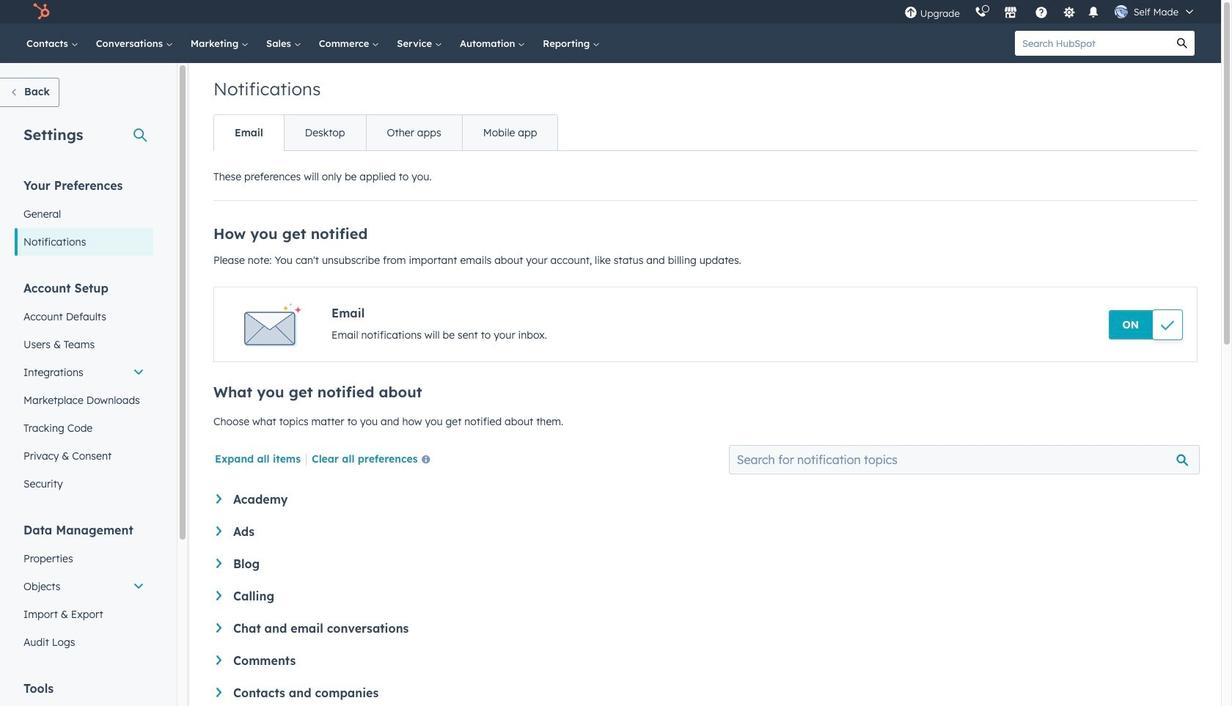 Task type: locate. For each thing, give the bounding box(es) containing it.
caret image
[[216, 494, 222, 504], [216, 527, 222, 536], [216, 559, 222, 568], [216, 624, 222, 633], [216, 688, 222, 698]]

your preferences element
[[15, 178, 153, 256]]

0 vertical spatial caret image
[[216, 591, 222, 601]]

1 vertical spatial caret image
[[216, 656, 222, 665]]

marketplaces image
[[1004, 7, 1017, 20]]

menu
[[897, 0, 1204, 23]]

navigation
[[213, 114, 559, 151]]

Search for notification topics search field
[[729, 445, 1200, 475]]

3 caret image from the top
[[216, 559, 222, 568]]

caret image
[[216, 591, 222, 601], [216, 656, 222, 665]]

2 caret image from the top
[[216, 527, 222, 536]]

data management element
[[15, 522, 153, 657]]



Task type: describe. For each thing, give the bounding box(es) containing it.
4 caret image from the top
[[216, 624, 222, 633]]

account setup element
[[15, 280, 153, 498]]

1 caret image from the top
[[216, 494, 222, 504]]

1 caret image from the top
[[216, 591, 222, 601]]

5 caret image from the top
[[216, 688, 222, 698]]

ruby anderson image
[[1115, 5, 1128, 18]]

Search HubSpot search field
[[1015, 31, 1170, 56]]

2 caret image from the top
[[216, 656, 222, 665]]



Task type: vqa. For each thing, say whether or not it's contained in the screenshot.
Your Preferences element
yes



